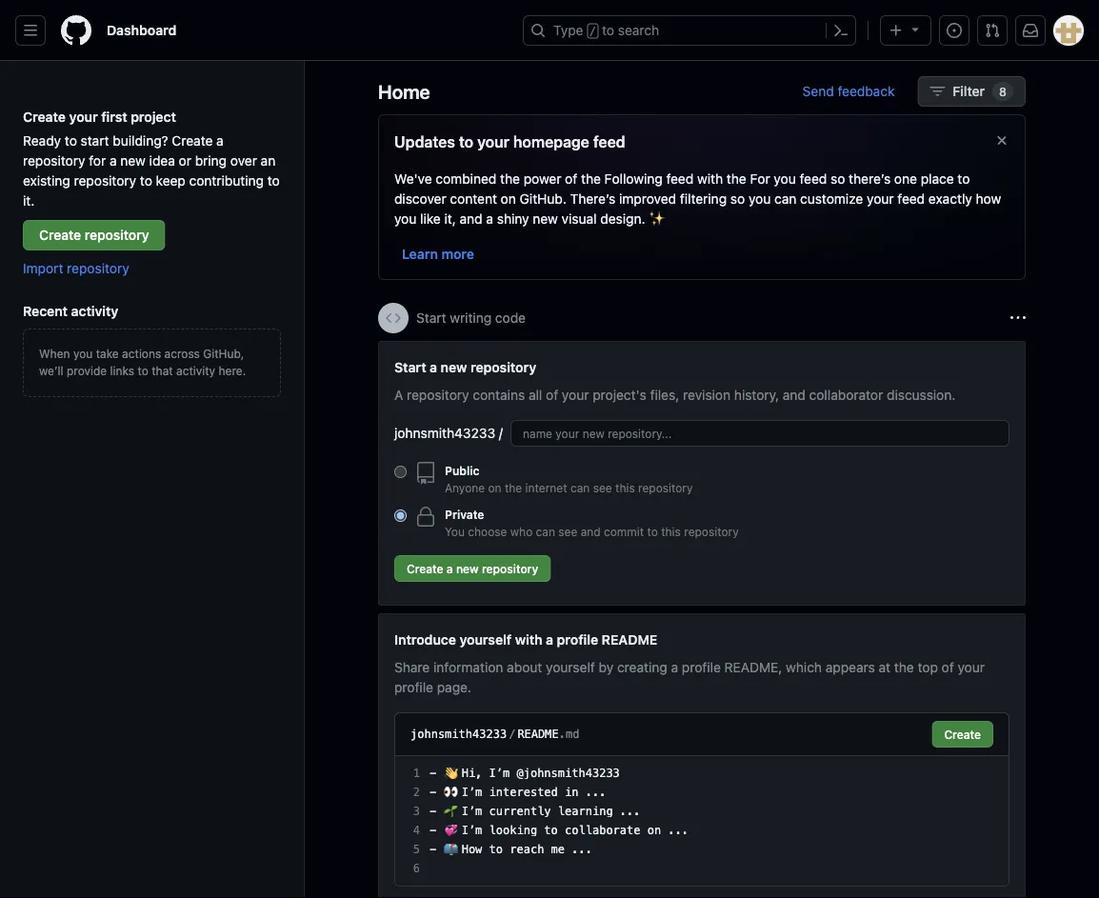Task type: locate. For each thing, give the bounding box(es) containing it.
repository down for
[[74, 172, 136, 188]]

1 horizontal spatial readme
[[602, 632, 658, 647]]

- left 📫
[[430, 843, 437, 857]]

start right code image
[[416, 310, 446, 326]]

the up there's
[[581, 171, 601, 186]]

- left 👋 at left bottom
[[430, 767, 437, 780]]

activity down 'across'
[[176, 364, 215, 377]]

x image
[[995, 133, 1010, 148]]

introduce
[[394, 632, 456, 647]]

0 vertical spatial this
[[616, 481, 635, 495]]

feedback
[[838, 83, 895, 99]]

introduce yourself with a profile readme
[[394, 632, 658, 647]]

dashboard
[[107, 22, 177, 38]]

1 horizontal spatial so
[[831, 171, 846, 186]]

0 horizontal spatial with
[[515, 632, 543, 647]]

keep
[[156, 172, 186, 188]]

new
[[120, 152, 146, 168], [533, 211, 558, 226], [441, 359, 467, 375], [456, 562, 479, 576]]

-
[[430, 767, 437, 780], [430, 786, 437, 799], [430, 805, 437, 818], [430, 824, 437, 838], [430, 843, 437, 857]]

1 vertical spatial /
[[499, 425, 503, 441]]

1 vertical spatial start
[[394, 359, 426, 375]]

/ for johnsmith43233 /
[[499, 425, 503, 441]]

on inside we've combined the power of the following feed with the for you feed so there's one place to discover content on github. there's improved filtering so you can customize your feed exactly how you like it, and a shiny new visual design. ✨
[[501, 191, 516, 206]]

can inside public anyone on the internet can see this repository
[[571, 481, 590, 495]]

1 horizontal spatial activity
[[176, 364, 215, 377]]

0 horizontal spatial see
[[559, 525, 578, 538]]

anyone
[[445, 481, 485, 495]]

idea
[[149, 152, 175, 168]]

so right filtering
[[731, 191, 745, 206]]

/ inside type / to search
[[590, 25, 596, 38]]

introduce yourself with a profile readme element
[[378, 614, 1026, 899]]

johnsmith43233 up 👋 at left bottom
[[411, 728, 507, 741]]

to right how on the bottom left of the page
[[489, 843, 503, 857]]

1 vertical spatial profile
[[682, 659, 721, 675]]

this right commit
[[661, 525, 681, 538]]

new down building?
[[120, 152, 146, 168]]

0 vertical spatial so
[[831, 171, 846, 186]]

repository right commit
[[684, 525, 739, 538]]

contributing
[[189, 172, 264, 188]]

on right collaborate
[[648, 824, 661, 838]]

0 vertical spatial see
[[593, 481, 612, 495]]

0 vertical spatial johnsmith43233
[[394, 425, 496, 441]]

of inside we've combined the power of the following feed with the for you feed so there's one place to discover content on github. there's improved filtering so you can customize your feed exactly how you like it, and a shiny new visual design. ✨
[[565, 171, 578, 186]]

create
[[23, 109, 66, 124], [172, 132, 213, 148], [39, 227, 81, 243], [407, 562, 444, 576]]

create down lock icon
[[407, 562, 444, 576]]

see up private you choose who can see and commit to this repository
[[593, 481, 612, 495]]

create inside button
[[407, 562, 444, 576]]

/ inside introduce yourself with a profile readme element
[[509, 728, 516, 741]]

- left the 👀
[[430, 786, 437, 799]]

links
[[110, 364, 134, 377]]

0 horizontal spatial can
[[536, 525, 555, 538]]

1 vertical spatial can
[[571, 481, 590, 495]]

0 horizontal spatial /
[[499, 425, 503, 441]]

this
[[616, 481, 635, 495], [661, 525, 681, 538]]

and inside private you choose who can see and commit to this repository
[[581, 525, 601, 538]]

create up import repository link
[[39, 227, 81, 243]]

to
[[602, 22, 615, 38], [65, 132, 77, 148], [459, 133, 474, 151], [958, 171, 970, 186], [140, 172, 152, 188], [268, 172, 280, 188], [138, 364, 149, 377], [647, 525, 658, 538], [544, 824, 558, 838], [489, 843, 503, 857]]

2 vertical spatial profile
[[394, 679, 434, 695]]

repository
[[23, 152, 85, 168], [74, 172, 136, 188], [85, 227, 149, 243], [67, 260, 129, 276], [471, 359, 537, 375], [407, 387, 469, 403], [638, 481, 693, 495], [684, 525, 739, 538], [482, 562, 539, 576]]

to right commit
[[647, 525, 658, 538]]

1 vertical spatial yourself
[[546, 659, 595, 675]]

lock image
[[414, 506, 437, 529]]

and
[[460, 211, 483, 226], [783, 387, 806, 403], [581, 525, 601, 538]]

... up collaborate
[[620, 805, 641, 818]]

0 horizontal spatial of
[[546, 387, 559, 403]]

we've combined the power of the following feed with the for you feed so there's one place to discover content on github. there's improved filtering so you can customize your feed exactly how you like it, and a shiny new visual design. ✨
[[394, 171, 1002, 226]]

interested
[[489, 786, 558, 799]]

homepage image
[[61, 15, 91, 46]]

top
[[918, 659, 938, 675]]

of right all
[[546, 387, 559, 403]]

me
[[551, 843, 565, 857]]

readme up the @johnsmith43233
[[518, 728, 559, 741]]

yourself up "information"
[[460, 632, 512, 647]]

following
[[605, 171, 663, 186]]

recent
[[23, 303, 68, 319]]

you
[[445, 525, 465, 538]]

repo image
[[414, 462, 437, 485]]

1 vertical spatial on
[[488, 481, 502, 495]]

yourself left by
[[546, 659, 595, 675]]

/ left '.md'
[[509, 728, 516, 741]]

the inside share information about yourself by creating a profile readme, which appears at the top of your profile page.
[[895, 659, 914, 675]]

0 vertical spatial and
[[460, 211, 483, 226]]

who
[[511, 525, 533, 538]]

new down you
[[456, 562, 479, 576]]

the left internet
[[505, 481, 522, 495]]

feed
[[593, 133, 626, 151], [666, 171, 694, 186], [800, 171, 827, 186], [898, 191, 925, 206]]

the
[[500, 171, 520, 186], [581, 171, 601, 186], [727, 171, 747, 186], [505, 481, 522, 495], [895, 659, 914, 675]]

none submit inside introduce yourself with a profile readme element
[[932, 721, 994, 748]]

you right for
[[774, 171, 796, 186]]

readme up creating
[[602, 632, 658, 647]]

new inside button
[[456, 562, 479, 576]]

discussion.
[[887, 387, 956, 403]]

a inside share information about yourself by creating a profile readme, which appears at the top of your profile page.
[[671, 659, 678, 675]]

- left 🌱
[[430, 805, 437, 818]]

code image
[[386, 311, 401, 326]]

repository up import repository link
[[85, 227, 149, 243]]

i'm
[[489, 767, 510, 780], [462, 786, 482, 799], [462, 805, 482, 818], [462, 824, 482, 838]]

with inside we've combined the power of the following feed with the for you feed so there's one place to discover content on github. there's improved filtering so you can customize your feed exactly how you like it, and a shiny new visual design. ✨
[[697, 171, 723, 186]]

/ right type
[[590, 25, 596, 38]]

2 horizontal spatial /
[[590, 25, 596, 38]]

0 horizontal spatial readme
[[518, 728, 559, 741]]

yourself
[[460, 632, 512, 647], [546, 659, 595, 675]]

2 vertical spatial of
[[942, 659, 954, 675]]

you inside when you take actions across github, we'll provide links to that activity here.
[[73, 347, 93, 360]]

0 horizontal spatial and
[[460, 211, 483, 226]]

i'm right 🌱
[[462, 805, 482, 818]]

a inside button
[[447, 562, 453, 576]]

0 vertical spatial profile
[[557, 632, 598, 647]]

create your first project ready to start building? create a repository for a new idea or bring over an existing repository to keep contributing to it.
[[23, 109, 280, 208]]

start up a
[[394, 359, 426, 375]]

you down for
[[749, 191, 771, 206]]

of inside share information about yourself by creating a profile readme, which appears at the top of your profile page.
[[942, 659, 954, 675]]

1 vertical spatial so
[[731, 191, 745, 206]]

0 vertical spatial on
[[501, 191, 516, 206]]

0 vertical spatial /
[[590, 25, 596, 38]]

can right internet
[[571, 481, 590, 495]]

send feedback link
[[803, 81, 895, 101]]

can left customize
[[775, 191, 797, 206]]

so
[[831, 171, 846, 186], [731, 191, 745, 206]]

your down there's
[[867, 191, 894, 206]]

import repository
[[23, 260, 129, 276]]

this up commit
[[616, 481, 635, 495]]

new down "github."
[[533, 211, 558, 226]]

collaborate
[[565, 824, 641, 838]]

share information about yourself by creating a profile readme, which appears at the top of your profile page.
[[394, 659, 985, 695]]

with up about
[[515, 632, 543, 647]]

1 horizontal spatial of
[[565, 171, 578, 186]]

your right all
[[562, 387, 589, 403]]

send
[[803, 83, 834, 99]]

to inside private you choose who can see and commit to this repository
[[647, 525, 658, 538]]

0 vertical spatial can
[[775, 191, 797, 206]]

of right the top
[[942, 659, 954, 675]]

1 vertical spatial with
[[515, 632, 543, 647]]

home
[[378, 80, 430, 102]]

with
[[697, 171, 723, 186], [515, 632, 543, 647]]

2 - from the top
[[430, 786, 437, 799]]

start writing code
[[416, 310, 526, 326]]

None submit
[[932, 721, 994, 748]]

readme
[[602, 632, 658, 647], [518, 728, 559, 741]]

/ inside "create a new repository" element
[[499, 425, 503, 441]]

repository down who
[[482, 562, 539, 576]]

import repository link
[[23, 260, 129, 276]]

1 horizontal spatial this
[[661, 525, 681, 538]]

start inside "create a new repository" element
[[394, 359, 426, 375]]

activity inside when you take actions across github, we'll provide links to that activity here.
[[176, 364, 215, 377]]

create for create a new repository
[[407, 562, 444, 576]]

can inside we've combined the power of the following feed with the for you feed so there's one place to discover content on github. there's improved filtering so you can customize your feed exactly how you like it, and a shiny new visual design. ✨
[[775, 191, 797, 206]]

triangle down image
[[908, 21, 923, 37]]

see right who
[[559, 525, 578, 538]]

2 vertical spatial can
[[536, 525, 555, 538]]

4 - from the top
[[430, 824, 437, 838]]

0 vertical spatial yourself
[[460, 632, 512, 647]]

create for create repository
[[39, 227, 81, 243]]

the right the at
[[895, 659, 914, 675]]

you
[[774, 171, 796, 186], [749, 191, 771, 206], [394, 211, 417, 226], [73, 347, 93, 360]]

2 horizontal spatial profile
[[682, 659, 721, 675]]

1 horizontal spatial yourself
[[546, 659, 595, 675]]

a inside we've combined the power of the following feed with the for you feed so there's one place to discover content on github. there's improved filtering so you can customize your feed exactly how you like it, and a shiny new visual design. ✨
[[486, 211, 494, 226]]

why am i seeing this? image
[[1011, 311, 1026, 326]]

and left commit
[[581, 525, 601, 538]]

see inside private you choose who can see and commit to this repository
[[559, 525, 578, 538]]

i'm up how on the bottom left of the page
[[462, 824, 482, 838]]

- left 💞️
[[430, 824, 437, 838]]

the inside public anyone on the internet can see this repository
[[505, 481, 522, 495]]

your inside "create a new repository" element
[[562, 387, 589, 403]]

how
[[976, 191, 1002, 206]]

your
[[69, 109, 98, 124], [477, 133, 510, 151], [867, 191, 894, 206], [562, 387, 589, 403], [958, 659, 985, 675]]

an
[[261, 152, 276, 168]]

6
[[413, 862, 420, 876]]

1 vertical spatial of
[[546, 387, 559, 403]]

one
[[895, 171, 918, 186]]

1 vertical spatial this
[[661, 525, 681, 538]]

to up exactly
[[958, 171, 970, 186]]

your right the top
[[958, 659, 985, 675]]

create repository
[[39, 227, 149, 243]]

2 vertical spatial /
[[509, 728, 516, 741]]

so up customize
[[831, 171, 846, 186]]

on right anyone
[[488, 481, 502, 495]]

history,
[[735, 387, 779, 403]]

feed up filtering
[[666, 171, 694, 186]]

your up start
[[69, 109, 98, 124]]

and inside we've combined the power of the following feed with the for you feed so there's one place to discover content on github. there's improved filtering so you can customize your feed exactly how you like it, and a shiny new visual design. ✨
[[460, 211, 483, 226]]

1 vertical spatial and
[[783, 387, 806, 403]]

0 vertical spatial with
[[697, 171, 723, 186]]

to inside when you take actions across github, we'll provide links to that activity here.
[[138, 364, 149, 377]]

create up ready
[[23, 109, 66, 124]]

johnsmith43233 inside introduce yourself with a profile readme element
[[411, 728, 507, 741]]

1 vertical spatial activity
[[176, 364, 215, 377]]

to up combined
[[459, 133, 474, 151]]

1 vertical spatial see
[[559, 525, 578, 538]]

/ down the 'contains'
[[499, 425, 503, 441]]

private you choose who can see and commit to this repository
[[445, 508, 739, 538]]

None radio
[[394, 466, 407, 478], [394, 510, 407, 522], [394, 466, 407, 478], [394, 510, 407, 522]]

combined
[[436, 171, 497, 186]]

2 horizontal spatial of
[[942, 659, 954, 675]]

1 - 👋 hi, i'm @johnsmith43233 2 - 👀 i'm interested in ... 3 - 🌱 i'm currently learning ... 4 - 💞️ i'm looking to collaborate on ... 5 - 📫 how to reach me ... 6
[[413, 767, 689, 876]]

johnsmith43233 inside "create a new repository" element
[[394, 425, 496, 441]]

... right collaborate
[[668, 824, 689, 838]]

activity up the take
[[71, 303, 119, 319]]

see inside public anyone on the internet can see this repository
[[593, 481, 612, 495]]

of right the power at the top of page
[[565, 171, 578, 186]]

updates to your homepage feed
[[394, 133, 626, 151]]

2 horizontal spatial can
[[775, 191, 797, 206]]

1 vertical spatial johnsmith43233
[[411, 728, 507, 741]]

repository inside public anyone on the internet can see this repository
[[638, 481, 693, 495]]

i'm right "hi,"
[[489, 767, 510, 780]]

you up provide
[[73, 347, 93, 360]]

1 horizontal spatial and
[[581, 525, 601, 538]]

1 horizontal spatial /
[[509, 728, 516, 741]]

notifications image
[[1023, 23, 1039, 38]]

1 horizontal spatial see
[[593, 481, 612, 495]]

of for power
[[565, 171, 578, 186]]

activity
[[71, 303, 119, 319], [176, 364, 215, 377]]

0 horizontal spatial yourself
[[460, 632, 512, 647]]

0 horizontal spatial activity
[[71, 303, 119, 319]]

1 horizontal spatial with
[[697, 171, 723, 186]]

with up filtering
[[697, 171, 723, 186]]

/ for type / to search
[[590, 25, 596, 38]]

can
[[775, 191, 797, 206], [571, 481, 590, 495], [536, 525, 555, 538]]

0 vertical spatial of
[[565, 171, 578, 186]]

and right history,
[[783, 387, 806, 403]]

1 horizontal spatial profile
[[557, 632, 598, 647]]

building?
[[113, 132, 168, 148]]

and down content
[[460, 211, 483, 226]]

1 horizontal spatial can
[[571, 481, 590, 495]]

to up me
[[544, 824, 558, 838]]

learn more
[[402, 246, 475, 262]]

feed up customize
[[800, 171, 827, 186]]

commit
[[604, 525, 644, 538]]

on up shiny
[[501, 191, 516, 206]]

johnsmith43233 /
[[394, 425, 503, 441]]

repository up commit
[[638, 481, 693, 495]]

0 horizontal spatial this
[[616, 481, 635, 495]]

ready
[[23, 132, 61, 148]]

to inside we've combined the power of the following feed with the for you feed so there's one place to discover content on github. there's improved filtering so you can customize your feed exactly how you like it, and a shiny new visual design. ✨
[[958, 171, 970, 186]]

content
[[450, 191, 497, 206]]

2 vertical spatial and
[[581, 525, 601, 538]]

feed down one
[[898, 191, 925, 206]]

2 vertical spatial on
[[648, 824, 661, 838]]

of inside "create a new repository" element
[[546, 387, 559, 403]]

can right who
[[536, 525, 555, 538]]

there's
[[570, 191, 616, 206]]

to down actions
[[138, 364, 149, 377]]

johnsmith43233 up the public
[[394, 425, 496, 441]]

0 vertical spatial start
[[416, 310, 446, 326]]

to down an
[[268, 172, 280, 188]]



Task type: vqa. For each thing, say whether or not it's contained in the screenshot.
container
no



Task type: describe. For each thing, give the bounding box(es) containing it.
feed up following
[[593, 133, 626, 151]]

improved
[[619, 191, 677, 206]]

johnsmith43233 / readme .md
[[411, 728, 580, 741]]

we've
[[394, 171, 432, 186]]

revision
[[683, 387, 731, 403]]

customize
[[801, 191, 864, 206]]

✨
[[649, 211, 663, 226]]

search
[[618, 22, 660, 38]]

new down writing
[[441, 359, 467, 375]]

4
[[413, 824, 420, 838]]

... right me
[[572, 843, 593, 857]]

this inside private you choose who can see and commit to this repository
[[661, 525, 681, 538]]

👀
[[443, 786, 455, 799]]

create a new repository element
[[394, 357, 1010, 590]]

create repository link
[[23, 220, 165, 251]]

create a new repository button
[[394, 556, 551, 582]]

git pull request image
[[985, 23, 1000, 38]]

about
[[507, 659, 542, 675]]

i'm down "hi,"
[[462, 786, 482, 799]]

learning
[[558, 805, 613, 818]]

power
[[524, 171, 562, 186]]

your inside create your first project ready to start building? create a repository for a new idea or bring over an existing repository to keep contributing to it.
[[69, 109, 98, 124]]

recent activity
[[23, 303, 119, 319]]

which
[[786, 659, 822, 675]]

new inside create your first project ready to start building? create a repository for a new idea or bring over an existing repository to keep contributing to it.
[[120, 152, 146, 168]]

currently
[[489, 805, 551, 818]]

github.
[[520, 191, 567, 206]]

creating
[[617, 659, 668, 675]]

repository down start a new repository
[[407, 387, 469, 403]]

private
[[445, 508, 484, 521]]

how
[[462, 843, 482, 857]]

on inside the 1 - 👋 hi, i'm @johnsmith43233 2 - 👀 i'm interested in ... 3 - 🌱 i'm currently learning ... 4 - 💞️ i'm looking to collaborate on ... 5 - 📫 how to reach me ... 6
[[648, 824, 661, 838]]

/ for johnsmith43233 / readme .md
[[509, 728, 516, 741]]

repository inside private you choose who can see and commit to this repository
[[684, 525, 739, 538]]

homepage
[[513, 133, 590, 151]]

8
[[1000, 85, 1007, 98]]

choose
[[468, 525, 507, 538]]

yourself inside share information about yourself by creating a profile readme, which appears at the top of your profile page.
[[546, 659, 595, 675]]

3 - from the top
[[430, 805, 437, 818]]

to left keep
[[140, 172, 152, 188]]

0 horizontal spatial profile
[[394, 679, 434, 695]]

place
[[921, 171, 954, 186]]

readme,
[[725, 659, 783, 675]]

project's
[[593, 387, 647, 403]]

discover
[[394, 191, 447, 206]]

1 - from the top
[[430, 767, 437, 780]]

this inside public anyone on the internet can see this repository
[[616, 481, 635, 495]]

contains
[[473, 387, 525, 403]]

command palette image
[[834, 23, 849, 38]]

send feedback
[[803, 83, 895, 99]]

0 vertical spatial readme
[[602, 632, 658, 647]]

shiny
[[497, 211, 529, 226]]

when
[[39, 347, 70, 360]]

@johnsmith43233
[[517, 767, 620, 780]]

can inside private you choose who can see and commit to this repository
[[536, 525, 555, 538]]

5
[[413, 843, 420, 857]]

for
[[750, 171, 771, 186]]

start
[[81, 132, 109, 148]]

new inside we've combined the power of the following feed with the for you feed so there's one place to discover content on github. there's improved filtering so you can customize your feed exactly how you like it, and a shiny new visual design. ✨
[[533, 211, 558, 226]]

more
[[442, 246, 475, 262]]

Repository name text field
[[511, 420, 1010, 447]]

... up learning
[[586, 786, 606, 799]]

📫
[[443, 843, 455, 857]]

repository inside button
[[482, 562, 539, 576]]

johnsmith43233 for johnsmith43233 /
[[394, 425, 496, 441]]

information
[[434, 659, 503, 675]]

project
[[131, 109, 176, 124]]

a repository contains all of your project's files, revision history, and collaborator discussion.
[[394, 387, 956, 403]]

5 - from the top
[[430, 843, 437, 857]]

repository up existing
[[23, 152, 85, 168]]

to left start
[[65, 132, 77, 148]]

filter
[[953, 83, 985, 99]]

0 horizontal spatial so
[[731, 191, 745, 206]]

public
[[445, 464, 480, 477]]

repository up the 'contains'
[[471, 359, 537, 375]]

you down discover
[[394, 211, 417, 226]]

to left search
[[602, 22, 615, 38]]

your up combined
[[477, 133, 510, 151]]

of for all
[[546, 387, 559, 403]]

dashboard link
[[99, 15, 184, 46]]

a
[[394, 387, 403, 403]]

1
[[413, 767, 420, 780]]

public anyone on the internet can see this repository
[[445, 464, 693, 495]]

filtering
[[680, 191, 727, 206]]

on inside public anyone on the internet can see this repository
[[488, 481, 502, 495]]

start for start writing code
[[416, 310, 446, 326]]

.md
[[559, 728, 580, 741]]

repository down create repository link
[[67, 260, 129, 276]]

take
[[96, 347, 119, 360]]

🌱
[[443, 805, 455, 818]]

start a new repository
[[394, 359, 537, 375]]

2
[[413, 786, 420, 799]]

the left for
[[727, 171, 747, 186]]

or
[[179, 152, 191, 168]]

your inside we've combined the power of the following feed with the for you feed so there's one place to discover content on github. there's improved filtering so you can customize your feed exactly how you like it, and a shiny new visual design. ✨
[[867, 191, 894, 206]]

visual
[[562, 211, 597, 226]]

create a new repository
[[407, 562, 539, 576]]

that
[[152, 364, 173, 377]]

0 vertical spatial activity
[[71, 303, 119, 319]]

first
[[101, 109, 127, 124]]

across
[[164, 347, 200, 360]]

your inside share information about yourself by creating a profile readme, which appears at the top of your profile page.
[[958, 659, 985, 675]]

👋
[[443, 767, 455, 780]]

it.
[[23, 192, 35, 208]]

all
[[529, 387, 542, 403]]

💞️
[[443, 824, 455, 838]]

type / to search
[[554, 22, 660, 38]]

when you take actions across github, we'll provide links to that activity here.
[[39, 347, 246, 377]]

create up 'or'
[[172, 132, 213, 148]]

plus image
[[889, 23, 904, 38]]

writing
[[450, 310, 492, 326]]

filter image
[[930, 84, 946, 99]]

collaborator
[[810, 387, 884, 403]]

here.
[[219, 364, 246, 377]]

type
[[554, 22, 584, 38]]

files,
[[650, 387, 680, 403]]

issue opened image
[[947, 23, 962, 38]]

actions
[[122, 347, 161, 360]]

at
[[879, 659, 891, 675]]

2 horizontal spatial and
[[783, 387, 806, 403]]

for
[[89, 152, 106, 168]]

code
[[495, 310, 526, 326]]

exactly
[[929, 191, 973, 206]]

over
[[230, 152, 257, 168]]

create for create your first project ready to start building? create a repository for a new idea or bring over an existing repository to keep contributing to it.
[[23, 109, 66, 124]]

the left the power at the top of page
[[500, 171, 520, 186]]

1 vertical spatial readme
[[518, 728, 559, 741]]

johnsmith43233 for johnsmith43233 / readme .md
[[411, 728, 507, 741]]

existing
[[23, 172, 70, 188]]

internet
[[526, 481, 567, 495]]

start for start a new repository
[[394, 359, 426, 375]]



